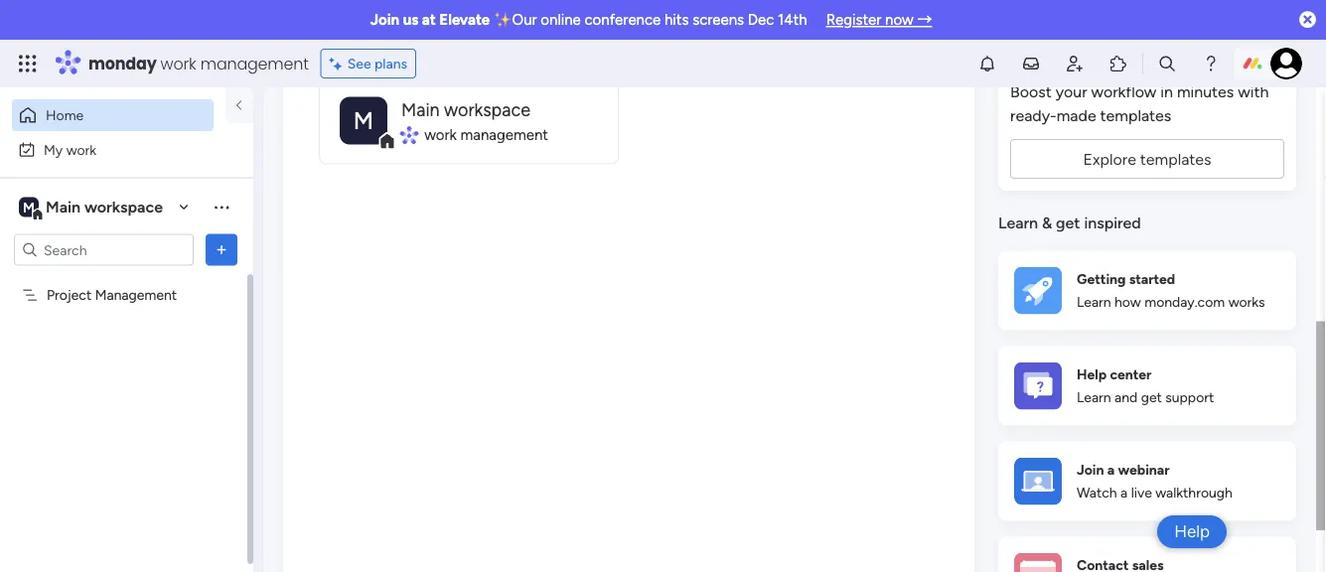 Task type: locate. For each thing, give the bounding box(es) containing it.
0 horizontal spatial work
[[66, 141, 96, 158]]

join up watch
[[1077, 462, 1104, 479]]

work inside button
[[66, 141, 96, 158]]

explore
[[1083, 150, 1136, 169]]

1 vertical spatial main workspace
[[46, 198, 163, 217]]

learn inside getting started learn how monday.com works
[[1077, 294, 1111, 311]]

1 horizontal spatial get
[[1141, 389, 1162, 406]]

templates inside explore templates button
[[1140, 150, 1211, 169]]

main workspace up work management in the top of the page
[[401, 99, 530, 120]]

help center element
[[998, 346, 1296, 426]]

minutes
[[1177, 82, 1234, 101]]

online
[[541, 11, 581, 29]]

0 vertical spatial help
[[1077, 367, 1107, 384]]

workflow
[[1091, 82, 1157, 101]]

workspace
[[444, 99, 530, 120], [84, 198, 163, 217]]

ready-
[[1010, 106, 1057, 125]]

see plans button
[[321, 49, 416, 78]]

1 vertical spatial a
[[1121, 485, 1128, 502]]

get right and
[[1141, 389, 1162, 406]]

search everything image
[[1157, 54, 1177, 74]]

getting started element
[[998, 251, 1296, 331]]

contact sales element
[[998, 537, 1296, 572]]

monday
[[88, 52, 157, 75]]

2 horizontal spatial work
[[424, 126, 457, 144]]

0 vertical spatial management
[[200, 52, 309, 75]]

help inside help center learn and get support
[[1077, 367, 1107, 384]]

1 vertical spatial main
[[46, 198, 81, 217]]

plans
[[375, 55, 407, 72]]

elevate
[[439, 11, 490, 29]]

help center learn and get support
[[1077, 367, 1214, 406]]

1 vertical spatial m
[[23, 199, 35, 216]]

explore templates button
[[1010, 139, 1284, 179]]

help down the 'walkthrough'
[[1174, 522, 1210, 542]]

✨
[[494, 11, 508, 29]]

work for my work
[[66, 141, 96, 158]]

get
[[1056, 214, 1080, 233], [1141, 389, 1162, 406]]

work right the my in the top left of the page
[[66, 141, 96, 158]]

1 horizontal spatial a
[[1121, 485, 1128, 502]]

0 vertical spatial join
[[370, 11, 399, 29]]

1 vertical spatial workspace
[[84, 198, 163, 217]]

project management
[[47, 287, 177, 303]]

conference
[[585, 11, 661, 29]]

option
[[0, 277, 253, 281]]

join for join a webinar watch a live walkthrough
[[1077, 462, 1104, 479]]

join a webinar watch a live walkthrough
[[1077, 462, 1233, 502]]

join
[[370, 11, 399, 29], [1077, 462, 1104, 479]]

our
[[512, 11, 537, 29]]

m inside workspace icon
[[23, 199, 35, 216]]

templates
[[1100, 106, 1171, 125], [1140, 150, 1211, 169]]

0 horizontal spatial join
[[370, 11, 399, 29]]

work right monday at the top of the page
[[160, 52, 196, 75]]

a left live
[[1121, 485, 1128, 502]]

work for monday work management
[[160, 52, 196, 75]]

0 horizontal spatial m
[[23, 199, 35, 216]]

learn left "&"
[[998, 214, 1038, 233]]

screens
[[693, 11, 744, 29]]

learn
[[998, 214, 1038, 233], [1077, 294, 1111, 311], [1077, 389, 1111, 406]]

workspace up search in workspace field on the left top of the page
[[84, 198, 163, 217]]

0 vertical spatial main workspace
[[401, 99, 530, 120]]

workspace up work management in the top of the page
[[444, 99, 530, 120]]

m
[[353, 107, 374, 136], [23, 199, 35, 216]]

main workspace
[[401, 99, 530, 120], [46, 198, 163, 217]]

1 horizontal spatial help
[[1174, 522, 1210, 542]]

management
[[200, 52, 309, 75], [460, 126, 548, 144]]

0 horizontal spatial a
[[1107, 462, 1115, 479]]

register
[[826, 11, 881, 29]]

0 vertical spatial m
[[353, 107, 374, 136]]

0 vertical spatial main
[[401, 99, 440, 120]]

home button
[[12, 99, 214, 131]]

1 vertical spatial get
[[1141, 389, 1162, 406]]

started
[[1129, 271, 1175, 288]]

work
[[160, 52, 196, 75], [424, 126, 457, 144], [66, 141, 96, 158]]

main right workspace icon at the left of page
[[46, 198, 81, 217]]

1 vertical spatial help
[[1174, 522, 1210, 542]]

center
[[1110, 367, 1152, 384]]

0 vertical spatial workspace
[[444, 99, 530, 120]]

live
[[1131, 485, 1152, 502]]

dec
[[748, 11, 774, 29]]

help image
[[1201, 54, 1221, 74]]

help
[[1077, 367, 1107, 384], [1174, 522, 1210, 542]]

1 vertical spatial learn
[[1077, 294, 1111, 311]]

invite members image
[[1065, 54, 1085, 74]]

learn left and
[[1077, 389, 1111, 406]]

project management list box
[[0, 274, 253, 572]]

0 horizontal spatial main
[[46, 198, 81, 217]]

learn inside help center learn and get support
[[1077, 389, 1111, 406]]

help for help
[[1174, 522, 1210, 542]]

1 horizontal spatial main workspace
[[401, 99, 530, 120]]

work right workspace image on the top of page
[[424, 126, 457, 144]]

help inside button
[[1174, 522, 1210, 542]]

0 horizontal spatial workspace
[[84, 198, 163, 217]]

1 horizontal spatial work
[[160, 52, 196, 75]]

main down plans
[[401, 99, 440, 120]]

join inside the join a webinar watch a live walkthrough
[[1077, 462, 1104, 479]]

0 horizontal spatial get
[[1056, 214, 1080, 233]]

templates down workflow
[[1100, 106, 1171, 125]]

2 vertical spatial learn
[[1077, 389, 1111, 406]]

my work button
[[12, 134, 214, 165]]

notifications image
[[977, 54, 997, 74]]

main inside workspace selection element
[[46, 198, 81, 217]]

1 vertical spatial management
[[460, 126, 548, 144]]

get right "&"
[[1056, 214, 1080, 233]]

help left center
[[1077, 367, 1107, 384]]

main
[[401, 99, 440, 120], [46, 198, 81, 217]]

watch
[[1077, 485, 1117, 502]]

a
[[1107, 462, 1115, 479], [1121, 485, 1128, 502]]

templates right explore
[[1140, 150, 1211, 169]]

1 vertical spatial templates
[[1140, 150, 1211, 169]]

workspace image
[[19, 196, 39, 218]]

0 vertical spatial templates
[[1100, 106, 1171, 125]]

0 horizontal spatial management
[[200, 52, 309, 75]]

0 vertical spatial learn
[[998, 214, 1038, 233]]

&
[[1042, 214, 1052, 233]]

1 horizontal spatial main
[[401, 99, 440, 120]]

1 vertical spatial join
[[1077, 462, 1104, 479]]

us
[[403, 11, 418, 29]]

learn down getting
[[1077, 294, 1111, 311]]

m for workspace icon at the left of page
[[23, 199, 35, 216]]

1 horizontal spatial m
[[353, 107, 374, 136]]

my work
[[44, 141, 96, 158]]

1 horizontal spatial join
[[1077, 462, 1104, 479]]

a up watch
[[1107, 462, 1115, 479]]

0 horizontal spatial help
[[1077, 367, 1107, 384]]

walkthrough
[[1156, 485, 1233, 502]]

main workspace up search in workspace field on the left top of the page
[[46, 198, 163, 217]]

join left us
[[370, 11, 399, 29]]

0 vertical spatial a
[[1107, 462, 1115, 479]]

0 horizontal spatial main workspace
[[46, 198, 163, 217]]

m inside workspace image
[[353, 107, 374, 136]]

getting started learn how monday.com works
[[1077, 271, 1265, 311]]



Task type: describe. For each thing, give the bounding box(es) containing it.
join for join us at elevate ✨ our online conference hits screens dec 14th
[[370, 11, 399, 29]]

webinar
[[1118, 462, 1170, 479]]

→
[[917, 11, 932, 29]]

Search in workspace field
[[42, 238, 166, 261]]

boost
[[1010, 82, 1052, 101]]

inbox image
[[1021, 54, 1041, 74]]

workspace options image
[[212, 197, 231, 217]]

management
[[95, 287, 177, 303]]

learn for getting
[[1077, 294, 1111, 311]]

your
[[1056, 82, 1087, 101]]

workspace selection element
[[19, 195, 166, 221]]

14th
[[778, 11, 807, 29]]

help button
[[1157, 516, 1227, 548]]

work management
[[424, 126, 548, 144]]

apps image
[[1109, 54, 1128, 74]]

with
[[1238, 82, 1269, 101]]

register now → link
[[826, 11, 932, 29]]

see plans
[[347, 55, 407, 72]]

1 horizontal spatial management
[[460, 126, 548, 144]]

see
[[347, 55, 371, 72]]

templates inside boost your workflow in minutes with ready-made templates
[[1100, 106, 1171, 125]]

join us at elevate ✨ our online conference hits screens dec 14th
[[370, 11, 807, 29]]

1 horizontal spatial workspace
[[444, 99, 530, 120]]

learn for help
[[1077, 389, 1111, 406]]

monday.com
[[1145, 294, 1225, 311]]

0 vertical spatial get
[[1056, 214, 1080, 233]]

how
[[1115, 294, 1141, 311]]

m for workspace image on the top of page
[[353, 107, 374, 136]]

register now →
[[826, 11, 932, 29]]

help for help center learn and get support
[[1077, 367, 1107, 384]]

my
[[44, 141, 63, 158]]

explore templates
[[1083, 150, 1211, 169]]

project
[[47, 287, 92, 303]]

made
[[1057, 106, 1096, 125]]

works
[[1228, 294, 1265, 311]]

monday work management
[[88, 52, 309, 75]]

in
[[1161, 82, 1173, 101]]

workspace image
[[340, 97, 387, 145]]

at
[[422, 11, 436, 29]]

join a webinar element
[[998, 442, 1296, 521]]

options image
[[212, 240, 231, 260]]

now
[[885, 11, 914, 29]]

and
[[1115, 389, 1138, 406]]

getting
[[1077, 271, 1126, 288]]

learn & get inspired
[[998, 214, 1141, 233]]

hits
[[665, 11, 689, 29]]

main workspace inside workspace selection element
[[46, 198, 163, 217]]

boost your workflow in minutes with ready-made templates
[[1010, 82, 1269, 125]]

home
[[46, 107, 84, 124]]

get inside help center learn and get support
[[1141, 389, 1162, 406]]

bob builder image
[[1271, 48, 1302, 79]]

inspired
[[1084, 214, 1141, 233]]

support
[[1165, 389, 1214, 406]]

select product image
[[18, 54, 38, 74]]



Task type: vqa. For each thing, say whether or not it's contained in the screenshot.
bottommost owner FIELD
no



